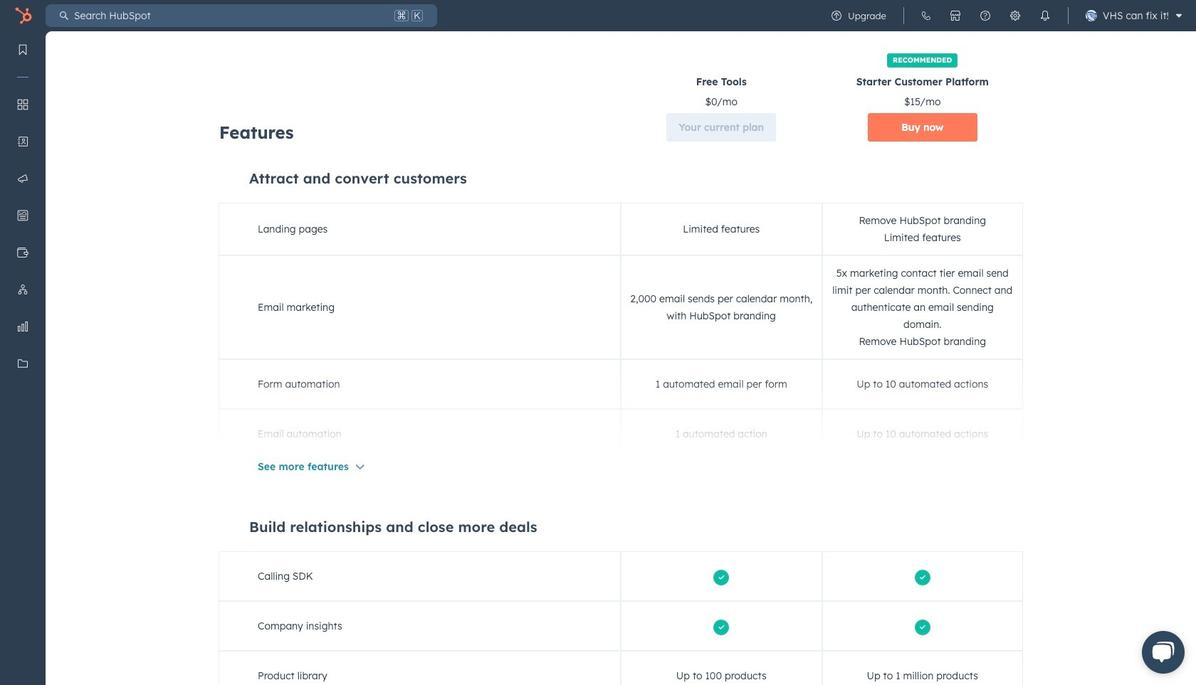 Task type: describe. For each thing, give the bounding box(es) containing it.
0 horizontal spatial menu
[[0, 31, 46, 650]]

settings image
[[1010, 10, 1021, 21]]

1 horizontal spatial menu
[[822, 0, 1188, 31]]

notifications image
[[1040, 10, 1051, 21]]

bookmarks primary navigation item image
[[17, 44, 28, 56]]

help image
[[980, 10, 991, 21]]



Task type: locate. For each thing, give the bounding box(es) containing it.
marketplaces image
[[950, 10, 962, 21]]

ruby anderson image
[[1086, 10, 1098, 21]]

menu
[[822, 0, 1188, 31], [0, 31, 46, 650]]

Search HubSpot search field
[[68, 4, 392, 27]]



Task type: vqa. For each thing, say whether or not it's contained in the screenshot.
Notifications image
yes



